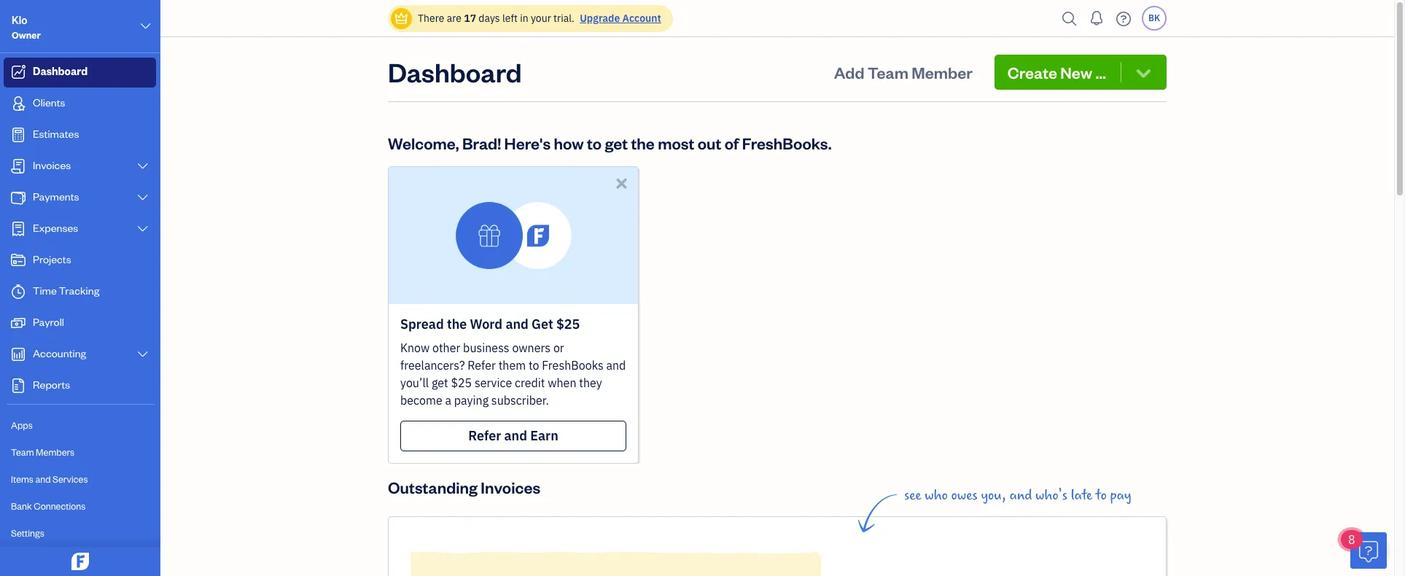 Task type: describe. For each thing, give the bounding box(es) containing it.
days
[[479, 12, 500, 25]]

to inside know other business owners or freelancers? refer them to freshbooks and you'll get $25 service credit when they become a paying subscriber.
[[529, 358, 539, 373]]

get
[[532, 316, 553, 333]]

refer and earn
[[468, 427, 558, 444]]

a
[[445, 393, 451, 408]]

services
[[53, 473, 88, 485]]

and inside main element
[[35, 473, 51, 485]]

account
[[622, 12, 661, 25]]

members
[[36, 446, 74, 458]]

invoices inside main element
[[33, 158, 71, 172]]

estimate image
[[9, 128, 27, 142]]

estimates link
[[4, 120, 156, 150]]

accounting link
[[4, 340, 156, 370]]

chevrondown image
[[1133, 62, 1154, 82]]

connections
[[34, 500, 86, 512]]

team members
[[11, 446, 74, 458]]

freshbooks image
[[69, 553, 92, 570]]

subscriber.
[[491, 393, 549, 408]]

freshbooks.
[[742, 133, 832, 153]]

1 horizontal spatial the
[[631, 133, 655, 153]]

freshbooks
[[542, 358, 604, 373]]

there are 17 days left in your trial. upgrade account
[[418, 12, 661, 25]]

bk
[[1148, 12, 1160, 23]]

how
[[554, 133, 584, 153]]

welcome,
[[388, 133, 459, 153]]

settings link
[[4, 521, 156, 546]]

expenses link
[[4, 214, 156, 244]]

left
[[502, 12, 518, 25]]

$25 inside know other business owners or freelancers? refer them to freshbooks and you'll get $25 service credit when they become a paying subscriber.
[[451, 376, 472, 390]]

money image
[[9, 316, 27, 330]]

crown image
[[394, 11, 409, 26]]

see
[[904, 487, 921, 504]]

payments
[[33, 190, 79, 203]]

reports
[[33, 378, 70, 392]]

most
[[658, 133, 695, 153]]

8 button
[[1341, 530, 1387, 569]]

late
[[1071, 487, 1093, 504]]

service
[[475, 376, 512, 390]]

apps
[[11, 419, 33, 431]]

dashboard image
[[9, 65, 27, 79]]

trial.
[[554, 12, 575, 25]]

spread
[[400, 316, 444, 333]]

owners
[[512, 341, 551, 355]]

brad!
[[462, 133, 501, 153]]

go to help image
[[1112, 8, 1135, 30]]

bk button
[[1142, 6, 1167, 31]]

payment image
[[9, 190, 27, 205]]

they
[[579, 376, 602, 390]]

know other business owners or freelancers? refer them to freshbooks and you'll get $25 service credit when they become a paying subscriber.
[[400, 341, 626, 408]]

resource center badge image
[[1351, 532, 1387, 569]]

and right you, at the right bottom of page
[[1010, 487, 1032, 504]]

spread the word and get $25
[[400, 316, 580, 333]]

new
[[1061, 62, 1093, 82]]

out
[[698, 133, 721, 153]]

team members link
[[4, 440, 156, 465]]

freelancers?
[[400, 358, 465, 373]]

0 vertical spatial $25
[[556, 316, 580, 333]]

add team member button
[[821, 55, 986, 90]]

chart image
[[9, 347, 27, 362]]

notifications image
[[1085, 4, 1108, 33]]

clients
[[33, 96, 65, 109]]

payments link
[[4, 183, 156, 213]]

reports link
[[4, 371, 156, 401]]

add team member
[[834, 62, 973, 82]]

1 vertical spatial invoices
[[481, 477, 541, 497]]

0 vertical spatial get
[[605, 133, 628, 153]]

invoices link
[[4, 152, 156, 182]]

settings
[[11, 527, 44, 539]]

pay
[[1110, 487, 1131, 504]]

0 vertical spatial to
[[587, 133, 602, 153]]

payroll
[[33, 315, 64, 329]]

timer image
[[9, 284, 27, 299]]

report image
[[9, 378, 27, 393]]

owner
[[12, 29, 41, 41]]



Task type: locate. For each thing, give the bounding box(es) containing it.
expenses
[[33, 221, 78, 235]]

1 vertical spatial to
[[529, 358, 539, 373]]

2 vertical spatial chevron large down image
[[136, 349, 149, 360]]

1 horizontal spatial to
[[587, 133, 602, 153]]

$25 up or
[[556, 316, 580, 333]]

items and services
[[11, 473, 88, 485]]

team up items
[[11, 446, 34, 458]]

chevron large down image inside accounting link
[[136, 349, 149, 360]]

1 vertical spatial get
[[432, 376, 448, 390]]

the left most at the left top of the page
[[631, 133, 655, 153]]

1 chevron large down image from the top
[[136, 192, 149, 203]]

refer down the business
[[468, 358, 496, 373]]

paying
[[454, 393, 489, 408]]

you'll
[[400, 376, 429, 390]]

chevron large down image for expenses
[[136, 223, 149, 235]]

dashboard up clients
[[33, 64, 88, 78]]

and right freshbooks
[[606, 358, 626, 373]]

refer inside know other business owners or freelancers? refer them to freshbooks and you'll get $25 service credit when they become a paying subscriber.
[[468, 358, 496, 373]]

get up dismiss image
[[605, 133, 628, 153]]

become
[[400, 393, 442, 408]]

dismiss image
[[613, 175, 630, 192]]

search image
[[1058, 8, 1081, 30]]

your
[[531, 12, 551, 25]]

to
[[587, 133, 602, 153], [529, 358, 539, 373], [1096, 487, 1107, 504]]

invoices
[[33, 158, 71, 172], [481, 477, 541, 497]]

projects
[[33, 252, 71, 266]]

chevron large down image down invoices link
[[136, 192, 149, 203]]

and inside know other business owners or freelancers? refer them to freshbooks and you'll get $25 service credit when they become a paying subscriber.
[[606, 358, 626, 373]]

the up other
[[447, 316, 467, 333]]

and left get
[[506, 316, 529, 333]]

time
[[33, 284, 57, 298]]

2 horizontal spatial to
[[1096, 487, 1107, 504]]

or
[[553, 341, 564, 355]]

get
[[605, 133, 628, 153], [432, 376, 448, 390]]

chevron large down image
[[139, 18, 152, 35], [136, 160, 149, 172], [136, 349, 149, 360]]

$25
[[556, 316, 580, 333], [451, 376, 472, 390]]

klo owner
[[12, 13, 41, 41]]

0 vertical spatial refer
[[468, 358, 496, 373]]

invoice image
[[9, 159, 27, 174]]

payroll link
[[4, 308, 156, 338]]

to right how
[[587, 133, 602, 153]]

team inside add team member button
[[868, 62, 909, 82]]

chevron large down image for accounting
[[136, 349, 149, 360]]

dashboard inside "link"
[[33, 64, 88, 78]]

1 horizontal spatial $25
[[556, 316, 580, 333]]

1 vertical spatial chevron large down image
[[136, 223, 149, 235]]

items
[[11, 473, 33, 485]]

team right add
[[868, 62, 909, 82]]

1 horizontal spatial get
[[605, 133, 628, 153]]

0 horizontal spatial the
[[447, 316, 467, 333]]

0 horizontal spatial dashboard
[[33, 64, 88, 78]]

and left the earn
[[504, 427, 527, 444]]

apps link
[[4, 413, 156, 438]]

accounting
[[33, 346, 86, 360]]

1 vertical spatial the
[[447, 316, 467, 333]]

create new …
[[1008, 62, 1106, 82]]

the
[[631, 133, 655, 153], [447, 316, 467, 333]]

credit
[[515, 376, 545, 390]]

2 chevron large down image from the top
[[136, 223, 149, 235]]

who's
[[1036, 487, 1068, 504]]

0 horizontal spatial invoices
[[33, 158, 71, 172]]

member
[[912, 62, 973, 82]]

dashboard
[[388, 55, 522, 89], [33, 64, 88, 78]]

time tracking
[[33, 284, 99, 298]]

client image
[[9, 96, 27, 111]]

welcome, brad! here's how to get the most out of freshbooks.
[[388, 133, 832, 153]]

clients link
[[4, 89, 156, 119]]

to left pay at bottom
[[1096, 487, 1107, 504]]

bank
[[11, 500, 32, 512]]

dashboard down are
[[388, 55, 522, 89]]

you,
[[981, 487, 1006, 504]]

outstanding invoices
[[388, 477, 541, 497]]

17
[[464, 12, 476, 25]]

of
[[725, 133, 739, 153]]

team
[[868, 62, 909, 82], [11, 446, 34, 458]]

chevron large down image down the payments link
[[136, 223, 149, 235]]

and
[[506, 316, 529, 333], [606, 358, 626, 373], [504, 427, 527, 444], [35, 473, 51, 485], [1010, 487, 1032, 504]]

chevron large down image for invoices
[[136, 160, 149, 172]]

invoices down the refer and earn link
[[481, 477, 541, 497]]

there
[[418, 12, 444, 25]]

0 vertical spatial the
[[631, 133, 655, 153]]

8
[[1348, 532, 1355, 547]]

business
[[463, 341, 509, 355]]

2 vertical spatial to
[[1096, 487, 1107, 504]]

invoices down estimates
[[33, 158, 71, 172]]

when
[[548, 376, 576, 390]]

expense image
[[9, 222, 27, 236]]

project image
[[9, 253, 27, 268]]

team inside team members link
[[11, 446, 34, 458]]

to down owners
[[529, 358, 539, 373]]

estimates
[[33, 127, 79, 141]]

in
[[520, 12, 528, 25]]

owes
[[951, 487, 978, 504]]

…
[[1096, 62, 1106, 82]]

chevron large down image
[[136, 192, 149, 203], [136, 223, 149, 235]]

who
[[925, 487, 948, 504]]

create
[[1008, 62, 1057, 82]]

1 vertical spatial team
[[11, 446, 34, 458]]

earn
[[530, 427, 558, 444]]

them
[[499, 358, 526, 373]]

get inside know other business owners or freelancers? refer them to freshbooks and you'll get $25 service credit when they become a paying subscriber.
[[432, 376, 448, 390]]

1 horizontal spatial invoices
[[481, 477, 541, 497]]

1 vertical spatial $25
[[451, 376, 472, 390]]

0 horizontal spatial $25
[[451, 376, 472, 390]]

and right items
[[35, 473, 51, 485]]

get down freelancers?
[[432, 376, 448, 390]]

projects link
[[4, 246, 156, 276]]

upgrade account link
[[577, 12, 661, 25]]

see who owes you, and who's late to pay
[[904, 487, 1131, 504]]

upgrade
[[580, 12, 620, 25]]

are
[[447, 12, 462, 25]]

0 vertical spatial team
[[868, 62, 909, 82]]

refer and earn link
[[400, 421, 626, 451]]

other
[[432, 341, 460, 355]]

$25 up paying
[[451, 376, 472, 390]]

chevron large down image for payments
[[136, 192, 149, 203]]

klo
[[12, 13, 27, 27]]

0 horizontal spatial team
[[11, 446, 34, 458]]

0 horizontal spatial to
[[529, 358, 539, 373]]

0 vertical spatial invoices
[[33, 158, 71, 172]]

1 vertical spatial refer
[[468, 427, 501, 444]]

items and services link
[[4, 467, 156, 492]]

here's
[[504, 133, 551, 153]]

tracking
[[59, 284, 99, 298]]

main element
[[0, 0, 208, 576]]

0 horizontal spatial get
[[432, 376, 448, 390]]

1 horizontal spatial dashboard
[[388, 55, 522, 89]]

1 vertical spatial chevron large down image
[[136, 160, 149, 172]]

1 horizontal spatial team
[[868, 62, 909, 82]]

0 vertical spatial chevron large down image
[[136, 192, 149, 203]]

add
[[834, 62, 865, 82]]

outstanding
[[388, 477, 478, 497]]

bank connections link
[[4, 494, 156, 519]]

refer down paying
[[468, 427, 501, 444]]

dashboard link
[[4, 58, 156, 88]]

know
[[400, 341, 430, 355]]

0 vertical spatial chevron large down image
[[139, 18, 152, 35]]



Task type: vqa. For each thing, say whether or not it's contained in the screenshot.
Sat 18
no



